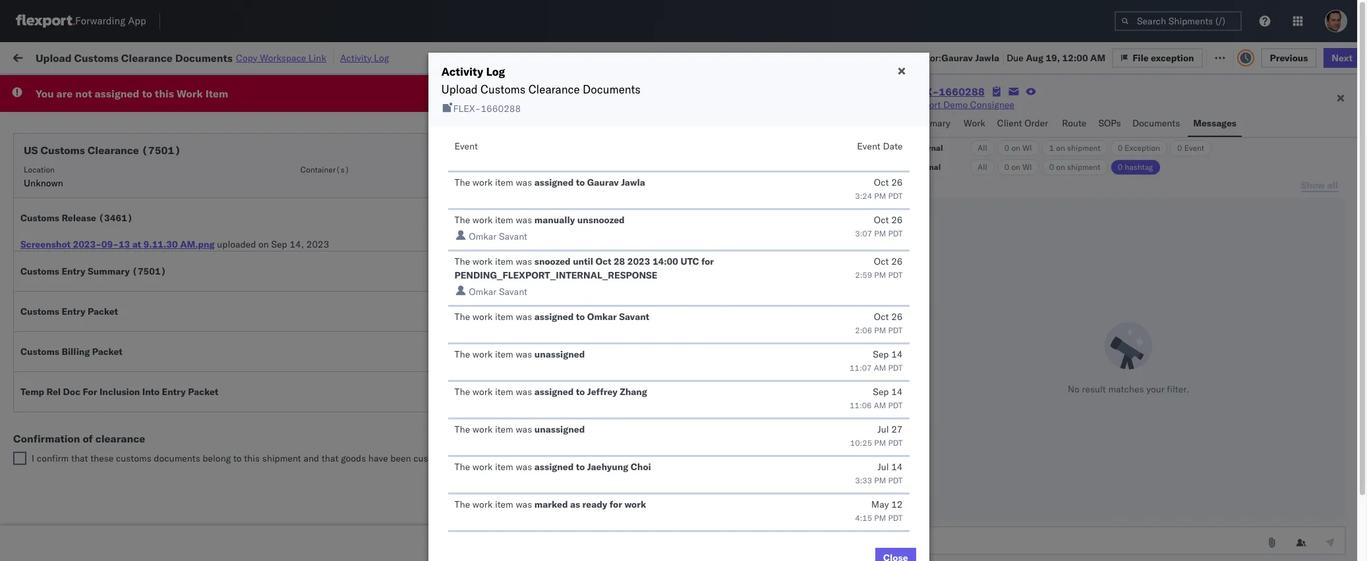 Task type: locate. For each thing, give the bounding box(es) containing it.
1846748 down event date
[[855, 161, 895, 173]]

2 schedule pickup from los angeles, ca button from the top
[[30, 189, 193, 203]]

10 resize handle column header from the left
[[1288, 102, 1304, 562]]

14 down jul 27 10:25 pm pdt
[[891, 461, 903, 473]]

Search Shipments (/) text field
[[1115, 11, 1242, 31]]

to up as
[[576, 461, 585, 473]]

client
[[997, 117, 1022, 129]]

release
[[62, 212, 96, 224]]

pm inside oct 26 3:24 pm pdt
[[874, 191, 886, 201]]

4 pdt, from the top
[[285, 248, 306, 260]]

0 vertical spatial integration
[[655, 451, 700, 463]]

work right import
[[144, 51, 167, 63]]

flexport demo consignee
[[906, 99, 1014, 111], [557, 422, 665, 434]]

schedule pickup from rotterdam, netherlands link
[[30, 472, 216, 499]]

0 horizontal spatial flexport demo consignee
[[557, 422, 665, 434]]

0 vertical spatial unassigned
[[534, 348, 585, 360]]

integration test account - karl lagerfeld up west
[[655, 480, 827, 492]]

5 pdt from the top
[[888, 363, 903, 373]]

23, for 2022
[[322, 364, 336, 376]]

4 nov from the top
[[308, 248, 326, 260]]

oct inside the oct 26 2:06 pm pdt
[[874, 311, 889, 323]]

0 horizontal spatial summary
[[88, 266, 130, 277]]

2 vertical spatial upload
[[30, 276, 60, 288]]

23, right jan
[[319, 451, 333, 463]]

3 resize handle column header from the left
[[437, 102, 452, 562]]

numbers inside "container numbers"
[[926, 113, 959, 123]]

schedule delivery appointment link up 2023-
[[30, 218, 162, 231]]

3 fcl from the top
[[488, 190, 505, 202]]

oct down event date
[[874, 177, 889, 189]]

1 horizontal spatial at
[[262, 51, 271, 63]]

1 schedule from the top
[[30, 131, 69, 143]]

to down the hbl
[[576, 177, 585, 189]]

2023 right 14,
[[306, 239, 329, 250]]

14:00
[[652, 256, 678, 267]]

1 horizontal spatial event
[[857, 140, 880, 152]]

0 vertical spatial gaurav
[[941, 52, 973, 64]]

pdt for jul 14 3:33 pm pdt
[[888, 476, 903, 485]]

0 horizontal spatial upload customs clearance documents
[[30, 276, 194, 288]]

0 vertical spatial 23,
[[322, 364, 336, 376]]

4 schedule delivery appointment button from the top
[[30, 450, 162, 464]]

angeles,
[[141, 160, 178, 172], [141, 189, 178, 201], [141, 247, 178, 259], [141, 305, 178, 317], [136, 364, 172, 375], [141, 422, 178, 433]]

1 pdt from the top
[[888, 191, 903, 201]]

schedule delivery appointment for second schedule delivery appointment link from the top
[[30, 218, 162, 230]]

1 vertical spatial integration test account - karl lagerfeld
[[655, 480, 827, 492]]

2023 inside snoozed until oct 28 2023 14:00 utc for pending_flexport_internal_response
[[627, 256, 650, 267]]

0 vertical spatial select file
[[803, 306, 849, 318]]

8 pdt from the top
[[888, 476, 903, 485]]

gaurav
[[941, 52, 973, 64], [1213, 132, 1242, 144], [587, 177, 619, 189]]

2 vertical spatial for
[[610, 499, 622, 510]]

jawla left due
[[975, 52, 999, 64]]

1 vertical spatial gaurav
[[1213, 132, 1242, 144]]

activity log button
[[340, 50, 389, 65]]

1 vertical spatial select file button
[[795, 342, 857, 362]]

1 vertical spatial 2130387
[[855, 480, 895, 492]]

pm inside jul 27 10:25 pm pdt
[[874, 438, 886, 448]]

delivery for ceau7522281, hlxu6269489, hlxu8034992
[[72, 131, 106, 143]]

26
[[891, 177, 903, 189], [891, 214, 903, 226], [891, 256, 903, 267], [891, 311, 903, 323]]

0 vertical spatial flex-1660288
[[906, 85, 985, 98]]

14,
[[290, 239, 304, 250]]

1 vertical spatial omkar savant
[[469, 231, 527, 242]]

appointment up confirm pickup from los angeles, ca link
[[108, 335, 162, 346]]

1 vertical spatial lagerfeld
[[787, 480, 827, 492]]

pdt inside the oct 26 2:06 pm pdt
[[888, 325, 903, 335]]

1 vertical spatial karl
[[768, 480, 785, 492]]

2 resize handle column header from the left
[[384, 102, 400, 562]]

5 hlxu6269489, from the top
[[996, 248, 1064, 260]]

1889466 up sep 14 11:07 am pdt
[[855, 335, 895, 347]]

oct left 28
[[595, 256, 611, 267]]

0 vertical spatial the work item was unassigned
[[454, 348, 585, 360]]

0 vertical spatial this
[[155, 87, 174, 100]]

schedule down customs entry packet
[[30, 335, 69, 346]]

activity right the link
[[340, 52, 372, 64]]

1660288 right mode
[[481, 103, 521, 115]]

1 karl from the top
[[768, 451, 785, 463]]

2 integration from the top
[[655, 480, 700, 492]]

log right track
[[374, 52, 389, 64]]

11 resize handle column header from the left
[[1333, 102, 1349, 562]]

sep inside sep 14 11:06 am pdt
[[873, 386, 889, 398]]

0 horizontal spatial customs
[[116, 453, 151, 465]]

oct inside oct 26 2:59 pm pdt
[[874, 256, 889, 267]]

message
[[178, 51, 215, 63]]

1 vertical spatial test123456
[[1024, 161, 1080, 173]]

container(s)
[[300, 165, 349, 175]]

unassigned up the work item was assigned to jaehyung choi
[[534, 423, 585, 435]]

documents
[[175, 51, 233, 64], [583, 82, 641, 96], [1132, 117, 1180, 129], [147, 276, 194, 288]]

schedule pickup from los angeles, ca button down the upload customs clearance documents button
[[30, 305, 193, 319]]

pdt inside sep 14 11:06 am pdt
[[888, 400, 903, 410]]

1 vertical spatial flex-2130387
[[827, 480, 895, 492]]

choi for jaehyung choi - test origin agent
[[1254, 451, 1273, 463]]

1 horizontal spatial work
[[177, 87, 203, 100]]

documents inside button
[[1132, 117, 1180, 129]]

flex-2130387
[[827, 451, 895, 463], [827, 480, 895, 492], [827, 538, 895, 550]]

0 vertical spatial select
[[803, 306, 831, 318]]

confirm inside confirm delivery link
[[30, 393, 64, 404]]

from down these
[[103, 473, 122, 485]]

customs billing packet
[[20, 346, 123, 358]]

2 0 on wi from the top
[[1004, 162, 1032, 172]]

0 horizontal spatial gaurav
[[587, 177, 619, 189]]

2 horizontal spatial gaurav
[[1213, 132, 1242, 144]]

5 schedule pickup from los angeles, ca from the top
[[30, 422, 193, 433]]

1 vertical spatial this
[[244, 453, 260, 465]]

7 was from the top
[[516, 423, 532, 435]]

3 lhuu7894563, from the top
[[926, 364, 994, 376]]

0 horizontal spatial numbers
[[926, 113, 959, 123]]

5 flex-1846748 from the top
[[827, 248, 895, 260]]

0 vertical spatial flexport
[[906, 99, 941, 111]]

pm inside the oct 26 2:06 pm pdt
[[874, 325, 886, 335]]

item
[[495, 177, 513, 189], [495, 214, 513, 226], [495, 256, 513, 267], [495, 311, 513, 323], [495, 348, 513, 360], [495, 386, 513, 398], [495, 423, 513, 435], [495, 461, 513, 473], [495, 499, 513, 510]]

for right utc
[[701, 256, 714, 267]]

oct for oct 26 2:06 pm pdt
[[874, 311, 889, 323]]

ca inside confirm pickup from los angeles, ca link
[[175, 364, 187, 375]]

schedule pickup from los angeles, ca link for flex-1893174
[[30, 421, 193, 434]]

1 ocean fcl from the top
[[459, 132, 505, 144]]

pdt inside oct 26 2:59 pm pdt
[[888, 270, 903, 280]]

all for internal
[[978, 162, 987, 172]]

0 vertical spatial entry
[[62, 266, 85, 277]]

the for jul 27 10:25 pm pdt
[[454, 423, 470, 435]]

0 horizontal spatial activity
[[340, 52, 372, 64]]

no result matches your filter.
[[1068, 383, 1189, 395]]

packet for customs billing packet
[[92, 346, 123, 358]]

2 vandelay from the left
[[655, 509, 693, 521]]

unassigned for jul 27
[[534, 423, 585, 435]]

2 2130387 from the top
[[855, 480, 895, 492]]

2 horizontal spatial work
[[964, 117, 985, 129]]

oct up sep 14 11:07 am pdt
[[874, 311, 889, 323]]

screenshot
[[20, 239, 71, 250]]

location unknown
[[24, 165, 63, 189]]

schedule pickup from los angeles, ca up these
[[30, 422, 193, 433]]

oct inside oct 26 3:07 pm pdt
[[874, 214, 889, 226]]

gvcu5265864 down "msdu7304509"
[[926, 451, 991, 463]]

0 vertical spatial at
[[262, 51, 271, 63]]

operator: gaurav jawla
[[901, 52, 999, 64]]

2 vertical spatial flex-2130387
[[827, 538, 895, 550]]

7 pdt from the top
[[888, 438, 903, 448]]

1 vertical spatial sep
[[873, 348, 889, 360]]

select file for customs billing packet
[[803, 346, 849, 358]]

los down us customs clearance (7501)
[[124, 160, 139, 172]]

item for oct 26 2:06 pm pdt
[[495, 311, 513, 323]]

0 horizontal spatial log
[[374, 52, 389, 64]]

2130387 down 10:25
[[855, 451, 895, 463]]

2 select from the top
[[803, 346, 831, 358]]

that right and
[[322, 453, 338, 465]]

gaurav down messages
[[1213, 132, 1242, 144]]

to down pending_flexport_internal_response
[[576, 311, 585, 323]]

1 select file from the top
[[803, 306, 849, 318]]

pdt inside jul 14 3:33 pm pdt
[[888, 476, 903, 485]]

schedule inside the schedule pickup from rotterdam, netherlands
[[30, 473, 69, 485]]

1 horizontal spatial 1660288
[[939, 85, 985, 98]]

item for jul 27 10:25 pm pdt
[[495, 423, 513, 435]]

this left in
[[155, 87, 174, 100]]

0 vertical spatial packet
[[88, 306, 118, 318]]

None checkbox
[[13, 452, 26, 465]]

5 1846748 from the top
[[855, 248, 895, 260]]

schedule for second schedule pickup from los angeles, ca "button"
[[30, 189, 69, 201]]

2 1889466 from the top
[[855, 335, 895, 347]]

am inside sep 14 11:07 am pdt
[[874, 363, 886, 373]]

upload customs clearance documents link
[[30, 276, 194, 289]]

schedule pickup from los angeles, ca button down us customs clearance (7501)
[[30, 160, 193, 174]]

3 11:59 pm pdt, nov 4, 2022 from the top
[[241, 190, 362, 202]]

flex-1889466 up sep 14 11:07 am pdt
[[827, 335, 895, 347]]

to left jeffrey on the left
[[576, 386, 585, 398]]

these
[[90, 453, 114, 465]]

omkar savant for snoozed until oct 28 2023 14:00 utc for pending_flexport_internal_response
[[469, 286, 527, 298]]

1 horizontal spatial vandelay
[[655, 509, 693, 521]]

pdt inside may 12 4:15 pm pdt
[[888, 513, 903, 523]]

1 vertical spatial confirm
[[30, 393, 64, 404]]

14 for choi
[[891, 461, 903, 473]]

activity up mode
[[441, 65, 483, 78]]

schedule for first schedule delivery appointment button from the bottom
[[30, 451, 69, 462]]

1 integration test account - karl lagerfeld from the top
[[655, 451, 827, 463]]

packet for customs entry packet
[[88, 306, 118, 318]]

choi
[[1254, 451, 1273, 463], [631, 461, 651, 473], [1254, 509, 1273, 521]]

am
[[1090, 52, 1105, 64], [874, 363, 886, 373], [874, 400, 886, 410]]

omkar down the work item was
[[469, 286, 496, 298]]

schedule pickup from los angeles, ca link down the upload customs clearance documents button
[[30, 305, 193, 318]]

pdt down 12
[[888, 513, 903, 523]]

6 hlxu6269489, from the top
[[996, 277, 1064, 289]]

angeles, inside button
[[136, 364, 172, 375]]

0 vertical spatial confirm
[[30, 364, 64, 375]]

jul 27 10:25 pm pdt
[[850, 423, 903, 448]]

was for oct 26 3:24 pm pdt
[[516, 177, 532, 189]]

schedule pickup from los angeles, ca button for flex-1846748
[[30, 160, 193, 174]]

3 1889466 from the top
[[855, 364, 895, 376]]

0 vertical spatial karl
[[768, 451, 785, 463]]

3 schedule from the top
[[30, 189, 69, 201]]

4 schedule pickup from los angeles, ca from the top
[[30, 305, 193, 317]]

ca
[[180, 160, 193, 172], [180, 189, 193, 201], [180, 247, 193, 259], [180, 305, 193, 317], [175, 364, 187, 375], [180, 422, 193, 433]]

1 14 from the top
[[891, 348, 903, 360]]

1 was from the top
[[516, 177, 532, 189]]

jul left 27
[[877, 423, 889, 435]]

omkar savant for manually unsnoozed
[[469, 231, 527, 242]]

jul
[[877, 423, 889, 435], [877, 461, 889, 473]]

messages button
[[1188, 111, 1242, 137]]

4 hlxu6269489, from the top
[[996, 219, 1064, 231]]

3 uetu5238478 from the top
[[997, 364, 1061, 376]]

1 vertical spatial 23,
[[319, 451, 333, 463]]

the work item was assigned to gaurav jawla
[[454, 177, 645, 189]]

the for oct 26 3:24 pm pdt
[[454, 177, 470, 189]]

1 schedule pickup from los angeles, ca from the top
[[30, 160, 193, 172]]

los right 09- at the left of page
[[124, 247, 139, 259]]

2 vertical spatial am
[[874, 400, 886, 410]]

item for jul 14 3:33 pm pdt
[[495, 461, 513, 473]]

schedule pickup from rotterdam, netherlands button
[[30, 472, 216, 500]]

2 11:59 from the top
[[241, 161, 266, 173]]

4 fcl from the top
[[488, 219, 505, 231]]

fcl
[[488, 132, 505, 144], [488, 161, 505, 173], [488, 190, 505, 202], [488, 219, 505, 231], [488, 248, 505, 260], [488, 277, 505, 289], [488, 306, 505, 318], [488, 335, 505, 347], [488, 393, 505, 405], [488, 422, 505, 434], [488, 451, 505, 463], [488, 480, 505, 492], [488, 509, 505, 521]]

14
[[891, 348, 903, 360], [891, 386, 903, 398], [891, 461, 903, 473]]

los up inclusion
[[119, 364, 134, 375]]

1 abcdefg78456546 from the top
[[1024, 335, 1113, 347]]

the work item was unassigned up the work item was assigned to jeffrey zhang
[[454, 348, 585, 360]]

4 appointment from the top
[[108, 451, 162, 462]]

hlxu6269489,
[[996, 132, 1064, 144], [996, 161, 1064, 173], [996, 190, 1064, 202], [996, 219, 1064, 231], [996, 248, 1064, 260], [996, 277, 1064, 289]]

1 horizontal spatial log
[[486, 65, 505, 78]]

0 vertical spatial pst,
[[280, 364, 300, 376]]

by:
[[48, 81, 60, 93]]

vandelay left west
[[655, 509, 693, 521]]

appointment for second schedule delivery appointment link from the top
[[108, 218, 162, 230]]

copy
[[236, 52, 257, 64]]

0 horizontal spatial that
[[71, 453, 88, 465]]

schedule pickup from los angeles, ca down us customs clearance (7501)
[[30, 160, 193, 172]]

consignee right bookings
[[716, 422, 760, 434]]

may
[[871, 499, 889, 510]]

jul inside jul 27 10:25 pm pdt
[[877, 423, 889, 435]]

pickup inside the schedule pickup from rotterdam, netherlands
[[72, 473, 100, 485]]

0 horizontal spatial consignee
[[621, 422, 665, 434]]

test123456 down 0 on shipment
[[1024, 190, 1080, 202]]

schedule delivery appointment button down the workitem button
[[30, 131, 162, 145]]

None text field
[[911, 527, 1346, 556]]

due aug 19, 12:00 am
[[1007, 52, 1105, 64]]

schedule pickup from los angeles, ca button for flex-1889466
[[30, 305, 193, 319]]

1 horizontal spatial summary
[[911, 117, 950, 129]]

gvcu5265864 down abcd1234560
[[926, 538, 991, 550]]

numbers for mbl/mawb numbers
[[1072, 107, 1105, 117]]

pickup down us customs clearance (7501)
[[72, 160, 100, 172]]

documents
[[154, 453, 200, 465]]

0 vertical spatial 14
[[891, 348, 903, 360]]

activity log right the link
[[340, 52, 389, 64]]

1889466
[[855, 306, 895, 318], [855, 335, 895, 347], [855, 364, 895, 376], [855, 393, 895, 405]]

gvcu5265864 up abcd1234560
[[926, 480, 991, 492]]

abcdefg78456546 for confirm delivery
[[1024, 393, 1113, 405]]

1 horizontal spatial this
[[244, 453, 260, 465]]

documents inside button
[[147, 276, 194, 288]]

karl
[[768, 451, 785, 463], [768, 480, 785, 492]]

packet right into
[[188, 386, 218, 398]]

jawla
[[975, 52, 999, 64], [1245, 132, 1267, 144], [621, 177, 645, 189]]

3 1846748 from the top
[[855, 190, 895, 202]]

10 fcl from the top
[[488, 422, 505, 434]]

0 horizontal spatial for
[[127, 81, 137, 91]]

flex-1846748 up oct 26 3:07 pm pdt
[[827, 190, 895, 202]]

23, for 2023
[[319, 451, 333, 463]]

forwarding
[[75, 15, 125, 27]]

1 flex-1846748 from the top
[[827, 132, 895, 144]]

workspace
[[260, 52, 306, 64]]

26 inside oct 26 2:59 pm pdt
[[891, 256, 903, 267]]

3 pdt from the top
[[888, 270, 903, 280]]

0 vertical spatial activity
[[340, 52, 372, 64]]

pst, left dec
[[280, 364, 300, 376]]

0 vertical spatial am
[[1090, 52, 1105, 64]]

the work item was unassigned down the work item was assigned to jeffrey zhang
[[454, 423, 585, 435]]

14 down the oct 26 2:06 pm pdt
[[891, 348, 903, 360]]

1 vandelay from the left
[[557, 509, 595, 521]]

4:15
[[855, 513, 872, 523]]

0 vertical spatial work
[[144, 51, 167, 63]]

choi for jaehyung choi - test destination age
[[1254, 509, 1273, 521]]

1 horizontal spatial demo
[[943, 99, 968, 111]]

schedule for flex-1889466 schedule pickup from los angeles, ca "button"
[[30, 305, 69, 317]]

2 14 from the top
[[891, 386, 903, 398]]

oct inside oct 26 3:24 pm pdt
[[874, 177, 889, 189]]

schedule delivery appointment
[[30, 131, 162, 143], [30, 218, 162, 230], [30, 335, 162, 346], [30, 451, 162, 462]]

entry
[[62, 266, 85, 277], [62, 306, 85, 318], [162, 386, 186, 398]]

screenshot 2023-09-13 at 9.11.30 am.png link
[[20, 238, 215, 251]]

2 hlxu6269489, from the top
[[996, 161, 1064, 173]]

consignee up client
[[970, 99, 1014, 111]]

1 horizontal spatial 2023
[[336, 451, 358, 463]]

integration down bookings
[[655, 451, 700, 463]]

schedule delivery appointment button up confirm pickup from los angeles, ca
[[30, 334, 162, 348]]

0 vertical spatial gvcu5265864
[[926, 451, 991, 463]]

jul inside jul 14 3:33 pm pdt
[[877, 461, 889, 473]]

for inside snoozed until oct 28 2023 14:00 utc for pending_flexport_internal_response
[[701, 256, 714, 267]]

for
[[127, 81, 137, 91], [701, 256, 714, 267], [610, 499, 622, 510]]

all
[[978, 143, 987, 153], [978, 162, 987, 172]]

omkar savant
[[1213, 190, 1271, 202], [469, 231, 527, 242], [469, 286, 527, 298]]

schedule
[[30, 131, 69, 143], [30, 160, 69, 172], [30, 189, 69, 201], [30, 218, 69, 230], [30, 247, 69, 259], [30, 305, 69, 317], [30, 335, 69, 346], [30, 422, 69, 433], [30, 451, 69, 462], [30, 473, 69, 485]]

2 schedule delivery appointment button from the top
[[30, 218, 162, 232]]

6 flex-1846748 from the top
[[827, 277, 895, 289]]

3 appointment from the top
[[108, 335, 162, 346]]

vandelay for vandelay
[[557, 509, 595, 521]]

schedule delivery appointment for 4th schedule delivery appointment link from the bottom of the page
[[30, 131, 162, 143]]

confirm delivery button
[[30, 392, 100, 406]]

at right 13
[[132, 239, 141, 250]]

2 horizontal spatial jawla
[[1245, 132, 1267, 144]]

4 schedule pickup from los angeles, ca button from the top
[[30, 305, 193, 319]]

1 26 from the top
[[891, 177, 903, 189]]

26 inside the oct 26 2:06 pm pdt
[[891, 311, 903, 323]]

for right ready
[[610, 499, 622, 510]]

that
[[71, 453, 88, 465], [322, 453, 338, 465]]

1 vertical spatial the work item was unassigned
[[454, 423, 585, 435]]

4 26 from the top
[[891, 311, 903, 323]]

1 vertical spatial abcdefg78456546
[[1024, 364, 1113, 376]]

select file for customs entry packet
[[803, 306, 849, 318]]

1 select file button from the top
[[795, 302, 857, 322]]

filtered
[[13, 81, 45, 93]]

item
[[205, 87, 228, 100]]

0 on wi
[[1004, 143, 1032, 153], [1004, 162, 1032, 172]]

1 the from the top
[[454, 177, 470, 189]]

the work item was
[[454, 256, 532, 267]]

numbers
[[1072, 107, 1105, 117], [926, 113, 959, 123]]

1889466 up 1893174 on the right of page
[[855, 393, 895, 405]]

shipment up 0 on shipment
[[1067, 143, 1100, 153]]

select for customs entry packet
[[803, 306, 831, 318]]

flexport demo consignee down the 'flex-1660288' 'link'
[[906, 99, 1014, 111]]

deadline
[[241, 107, 272, 117]]

schedule for schedule pickup from los angeles, ca "button" associated with flex-1893174
[[30, 422, 69, 433]]

omkar savant down the work item was
[[469, 286, 527, 298]]

2 vertical spatial work
[[964, 117, 985, 129]]

angeles, up into
[[136, 364, 172, 375]]

due
[[1007, 52, 1023, 64]]

client order
[[997, 117, 1048, 129]]

pdt down 27
[[888, 438, 903, 448]]

work inside button
[[964, 117, 985, 129]]

clearance
[[121, 51, 173, 64], [528, 82, 580, 96], [88, 144, 139, 157], [102, 276, 144, 288]]

event down messages button
[[1184, 143, 1204, 153]]

3 ceau7522281, hlxu6269489, hlxu8034992 from the top
[[926, 190, 1131, 202]]

1 vertical spatial select
[[803, 346, 831, 358]]

resize handle column header
[[217, 102, 233, 562], [384, 102, 400, 562], [437, 102, 452, 562], [535, 102, 550, 562], [633, 102, 648, 562], [783, 102, 799, 562], [904, 102, 920, 562], [1002, 102, 1018, 562], [1190, 102, 1206, 562], [1288, 102, 1304, 562], [1333, 102, 1349, 562]]

1 vertical spatial account
[[723, 480, 757, 492]]

rotterdam,
[[124, 473, 171, 485]]

confirm inside confirm pickup from los angeles, ca link
[[30, 364, 64, 375]]

gaurav jawla
[[1213, 132, 1267, 144]]

am inside sep 14 11:06 am pdt
[[874, 400, 886, 410]]

26 for oct 26 2:59 pm pdt
[[891, 256, 903, 267]]

assigned for the work item was assigned to gaurav jawla
[[534, 177, 574, 189]]

:
[[95, 81, 98, 91]]

0 vertical spatial lagerfeld
[[787, 451, 827, 463]]

3 schedule pickup from los angeles, ca button from the top
[[30, 247, 193, 261]]

1846748 down "3:24"
[[855, 219, 895, 231]]

inclusion
[[99, 386, 140, 398]]

workitem
[[15, 107, 49, 117]]

schedule delivery appointment for first schedule delivery appointment link from the bottom
[[30, 451, 162, 462]]

schedule pickup from los angeles, ca for flex-1893174
[[30, 422, 193, 433]]

for left "work,"
[[127, 81, 137, 91]]

1 pst, from the top
[[280, 364, 300, 376]]

clearance
[[95, 432, 145, 446]]

pickup up release
[[72, 189, 100, 201]]

work inside button
[[144, 51, 167, 63]]

14 for zhang
[[891, 386, 903, 398]]

pm inside jul 14 3:33 pm pdt
[[874, 476, 886, 485]]

select left sep 14 11:07 am pdt
[[803, 346, 831, 358]]

1660288
[[939, 85, 985, 98], [481, 103, 521, 115]]

1 vertical spatial at
[[132, 239, 141, 250]]

26 inside oct 26 3:07 pm pdt
[[891, 214, 903, 226]]

event left date
[[857, 140, 880, 152]]

0 horizontal spatial 1660288
[[481, 103, 521, 115]]

file
[[1141, 51, 1158, 63], [1132, 52, 1149, 64], [833, 306, 849, 318], [833, 346, 849, 358]]

for for snoozed until oct 28 2023 14:00 utc for pending_flexport_internal_response
[[701, 256, 714, 267]]

pdt inside jul 27 10:25 pm pdt
[[888, 438, 903, 448]]

14 inside sep 14 11:06 am pdt
[[891, 386, 903, 398]]

1 vertical spatial shipment
[[1067, 162, 1100, 172]]

work down flexport demo consignee link
[[964, 117, 985, 129]]

0 vertical spatial integration test account - karl lagerfeld
[[655, 451, 827, 463]]

2023 right 28
[[627, 256, 650, 267]]

am right 11:07 at bottom right
[[874, 363, 886, 373]]

test123456
[[1024, 132, 1080, 144], [1024, 161, 1080, 173], [1024, 190, 1080, 202]]

1 vertical spatial 2023
[[627, 256, 650, 267]]

oct down oct 26 3:24 pm pdt
[[874, 214, 889, 226]]

flex-
[[906, 85, 939, 98], [453, 103, 481, 115], [827, 132, 855, 144], [827, 161, 855, 173], [827, 190, 855, 202], [827, 219, 855, 231], [827, 248, 855, 260], [827, 277, 855, 289], [827, 306, 855, 318], [827, 335, 855, 347], [827, 364, 855, 376], [827, 393, 855, 405], [827, 422, 855, 434], [827, 451, 855, 463], [827, 480, 855, 492], [827, 509, 855, 521], [827, 538, 855, 550]]

1 horizontal spatial flexport
[[906, 99, 941, 111]]

2 was from the top
[[516, 214, 532, 226]]

lhuu7894563, uetu5238478
[[926, 306, 1061, 318], [926, 335, 1061, 347], [926, 364, 1061, 376], [926, 393, 1061, 405]]

3 schedule delivery appointment link from the top
[[30, 334, 162, 347]]

to for the work item was assigned to jaehyung choi
[[576, 461, 585, 473]]

select file button up "2:06"
[[795, 302, 857, 322]]

appointment down clearance
[[108, 451, 162, 462]]

internal
[[911, 162, 941, 172]]

4 schedule delivery appointment from the top
[[30, 451, 162, 462]]

upload customs clearance documents
[[441, 82, 641, 96], [30, 276, 194, 288]]

pdt inside oct 26 3:24 pm pdt
[[888, 191, 903, 201]]

pm inside oct 26 2:59 pm pdt
[[874, 270, 886, 280]]

schedule pickup from los angeles, ca link down us customs clearance (7501)
[[30, 160, 193, 173]]

0 vertical spatial 1660288
[[939, 85, 985, 98]]

angeles, up documents
[[141, 422, 178, 433]]

test123456 for omkar savant
[[1024, 190, 1080, 202]]

2 the work item was unassigned from the top
[[454, 423, 585, 435]]

26 down oct 26 3:07 pm pdt
[[891, 256, 903, 267]]

nov
[[308, 132, 326, 144], [308, 161, 326, 173], [308, 190, 326, 202], [308, 248, 326, 260]]

2 jul from the top
[[877, 461, 889, 473]]

0 vertical spatial shipment
[[1067, 143, 1100, 153]]

pickup down these
[[72, 473, 100, 485]]

2 4, from the top
[[328, 161, 336, 173]]

the work item was unassigned
[[454, 348, 585, 360], [454, 423, 585, 435]]

was for jul 14 3:33 pm pdt
[[516, 461, 532, 473]]

1 wi from the top
[[1022, 143, 1032, 153]]

26 down oct 26 3:24 pm pdt
[[891, 214, 903, 226]]

schedule pickup from los angeles, ca link for flex-1846748
[[30, 160, 193, 173]]

flex-1846748 up oct 26 3:24 pm pdt
[[827, 132, 895, 144]]

0 vertical spatial 0 on wi
[[1004, 143, 1032, 153]]

schedule delivery appointment link up confirm pickup from los angeles, ca
[[30, 334, 162, 347]]

1 the work item was unassigned from the top
[[454, 348, 585, 360]]

1 vertical spatial jul
[[877, 461, 889, 473]]

upload up customs entry packet
[[30, 276, 60, 288]]

to
[[142, 87, 152, 100], [576, 177, 585, 189], [576, 311, 585, 323], [576, 386, 585, 398], [233, 453, 242, 465], [576, 461, 585, 473]]

1 vertical spatial wi
[[1022, 162, 1032, 172]]

from inside button
[[97, 364, 117, 375]]

4 schedule pickup from los angeles, ca link from the top
[[30, 305, 193, 318]]

pdt,
[[285, 132, 306, 144], [285, 161, 306, 173], [285, 190, 306, 202], [285, 248, 306, 260]]

0 vertical spatial all
[[978, 143, 987, 153]]

1 vertical spatial flex-1660288
[[453, 103, 521, 115]]

select for customs billing packet
[[803, 346, 831, 358]]

2 vertical spatial sep
[[873, 386, 889, 398]]

angeles, down us customs clearance (7501)
[[141, 160, 178, 172]]

test123456 down 1
[[1024, 161, 1080, 173]]

4 lhuu7894563, uetu5238478 from the top
[[926, 393, 1061, 405]]

to for the work item was assigned to omkar savant
[[576, 311, 585, 323]]

flex-1889466 up flex-1893174
[[827, 393, 895, 405]]

delivery inside button
[[66, 393, 100, 404]]

pdt for may 12 4:15 pm pdt
[[888, 513, 903, 523]]

schedule up us in the top left of the page
[[30, 131, 69, 143]]

the
[[454, 177, 470, 189], [454, 214, 470, 226], [454, 256, 470, 267], [454, 311, 470, 323], [454, 348, 470, 360], [454, 386, 470, 398], [454, 423, 470, 435], [454, 461, 470, 473], [454, 499, 470, 510]]

14 inside jul 14 3:33 pm pdt
[[891, 461, 903, 473]]

2 horizontal spatial for
[[701, 256, 714, 267]]

sep inside sep 14 11:07 am pdt
[[873, 348, 889, 360]]

progress
[[207, 81, 239, 91]]

pdt inside oct 26 3:07 pm pdt
[[888, 229, 903, 239]]

4:00 pm pst, dec 23, 2022
[[241, 364, 361, 376]]

clearance inside upload customs clearance documents link
[[102, 276, 144, 288]]

flex-1889466 up "2:06"
[[827, 306, 895, 318]]

2 vertical spatial 2130387
[[855, 538, 895, 550]]

customs inside upload customs clearance documents link
[[63, 276, 100, 288]]

9 the from the top
[[454, 499, 470, 510]]

3 14 from the top
[[891, 461, 903, 473]]

26 inside oct 26 3:24 pm pdt
[[891, 177, 903, 189]]

1 2130387 from the top
[[855, 451, 895, 463]]

flexport demo consignee link
[[906, 98, 1014, 111]]

schedule delivery appointment button up 2023-
[[30, 218, 162, 232]]

1 vertical spatial 14
[[891, 386, 903, 398]]

was for jul 27 10:25 pm pdt
[[516, 423, 532, 435]]

file exception button
[[1121, 47, 1212, 67], [1121, 47, 1212, 67], [1112, 48, 1203, 68], [1112, 48, 1203, 68]]

oct inside snoozed until oct 28 2023 14:00 utc for pending_flexport_internal_response
[[595, 256, 611, 267]]

all button for internal
[[970, 160, 994, 175]]

0 vertical spatial select file button
[[795, 302, 857, 322]]

flexport. image
[[16, 15, 75, 28]]

7 item from the top
[[495, 423, 513, 435]]

1 vertical spatial packet
[[92, 346, 123, 358]]

2 vertical spatial 2023
[[336, 451, 358, 463]]

2 vertical spatial 14
[[891, 461, 903, 473]]

pdt inside sep 14 11:07 am pdt
[[888, 363, 903, 373]]



Task type: describe. For each thing, give the bounding box(es) containing it.
2 account from the top
[[723, 480, 757, 492]]

schedule delivery appointment for 3rd schedule delivery appointment link from the top of the page
[[30, 335, 162, 346]]

3 the from the top
[[454, 256, 470, 267]]

customs up the screenshot
[[20, 212, 59, 224]]

i confirm that these customs documents belong to this shipment and that goods have been customs cleared
[[32, 453, 482, 465]]

9 resize handle column header from the left
[[1190, 102, 1206, 562]]

shipment for 1 on shipment
[[1067, 143, 1100, 153]]

1 uetu5238478 from the top
[[997, 306, 1061, 318]]

from up customs entry summary (7501)
[[103, 247, 122, 259]]

entry for summary
[[62, 266, 85, 277]]

19,
[[1046, 52, 1060, 64]]

6 ceau7522281, from the top
[[926, 277, 994, 289]]

12 fcl from the top
[[488, 480, 505, 492]]

the for jul 14 3:33 pm pdt
[[454, 461, 470, 473]]

clearance up mode button
[[528, 82, 580, 96]]

item for sep 14 11:06 am pdt
[[495, 386, 513, 398]]

the work item was unassigned for jul
[[454, 423, 585, 435]]

customs up mode button
[[481, 82, 526, 96]]

26 for oct 26 3:24 pm pdt
[[891, 177, 903, 189]]

summary button
[[906, 111, 958, 137]]

3:07
[[855, 229, 872, 239]]

4 ocean fcl from the top
[[459, 219, 505, 231]]

schedule for 3rd schedule delivery appointment button from the top
[[30, 335, 69, 346]]

2 vertical spatial packet
[[188, 386, 218, 398]]

778 at risk
[[243, 51, 289, 63]]

to left blocked,
[[142, 87, 152, 100]]

2 ceau7522281, from the top
[[926, 161, 994, 173]]

omkar down gaurav jawla
[[1213, 190, 1240, 202]]

pickup down the upload customs clearance documents button
[[72, 305, 100, 317]]

7 fcl from the top
[[488, 306, 505, 318]]

assigned up the workitem button
[[95, 87, 139, 100]]

0 horizontal spatial 2023
[[306, 239, 329, 250]]

8:30
[[241, 451, 261, 463]]

customs up :
[[74, 51, 119, 64]]

deadline button
[[234, 105, 387, 118]]

3 lhuu7894563, uetu5238478 from the top
[[926, 364, 1061, 376]]

angeles, down the upload customs clearance documents button
[[141, 305, 178, 317]]

2 schedule pickup from los angeles, ca from the top
[[30, 189, 193, 201]]

nov for second schedule pickup from los angeles, ca "button"
[[308, 190, 326, 202]]

delivery for lhuu7894563, uetu5238478
[[66, 393, 100, 404]]

upload inside button
[[30, 276, 60, 288]]

jul 14 3:33 pm pdt
[[855, 461, 903, 485]]

2022 for 4th schedule delivery appointment button from the bottom
[[339, 132, 362, 144]]

sep for the work item was assigned to jeffrey zhang
[[873, 386, 889, 398]]

schedule for flex-1846748's schedule pickup from los angeles, ca "button"
[[30, 160, 69, 172]]

4 schedule delivery appointment link from the top
[[30, 450, 162, 463]]

9.11.30
[[143, 239, 178, 250]]

activity inside button
[[340, 52, 372, 64]]

schedule for 4th schedule delivery appointment button from the bottom
[[30, 131, 69, 143]]

1 integration from the top
[[655, 451, 700, 463]]

track
[[336, 51, 357, 63]]

was for oct 26 2:06 pm pdt
[[516, 311, 532, 323]]

6 hlxu8034992 from the top
[[1066, 277, 1131, 289]]

1 11:59 from the top
[[241, 132, 266, 144]]

2023-
[[73, 239, 101, 250]]

1 schedule delivery appointment button from the top
[[30, 131, 162, 145]]

confirmation
[[13, 432, 80, 446]]

select file button for customs billing packet
[[795, 342, 857, 362]]

0 vertical spatial sep
[[271, 239, 287, 250]]

5 ceau7522281, hlxu6269489, hlxu8034992 from the top
[[926, 248, 1131, 260]]

import work
[[112, 51, 167, 63]]

was for may 12 4:15 pm pdt
[[516, 499, 532, 510]]

3 ceau7522281, from the top
[[926, 190, 994, 202]]

10 ocean fcl from the top
[[459, 422, 505, 434]]

work,
[[139, 81, 160, 91]]

3 flex-1889466 from the top
[[827, 364, 895, 376]]

5 hlxu8034992 from the top
[[1066, 248, 1131, 260]]

0 vertical spatial flexport demo consignee
[[906, 99, 1014, 111]]

2 fcl from the top
[[488, 161, 505, 173]]

2 11:59 pm pdt, nov 4, 2022 from the top
[[241, 161, 362, 173]]

from down us customs clearance (7501)
[[103, 160, 122, 172]]

log inside button
[[374, 52, 389, 64]]

1 vertical spatial flexport demo consignee
[[557, 422, 665, 434]]

2 flex-1889466 from the top
[[827, 335, 895, 347]]

external
[[911, 143, 943, 153]]

los down the upload customs clearance documents button
[[124, 305, 139, 317]]

pm inside oct 26 3:07 pm pdt
[[874, 229, 886, 239]]

pickup up customs entry summary (7501)
[[72, 247, 100, 259]]

vandelay for vandelay west
[[655, 509, 693, 521]]

next button
[[1324, 48, 1360, 68]]

(3461)
[[98, 212, 133, 224]]

omkar up the work item was
[[469, 231, 496, 242]]

batch action
[[1293, 51, 1350, 63]]

los down inclusion
[[124, 422, 139, 433]]

customs up customs billing packet
[[20, 306, 59, 318]]

from up the (3461)
[[103, 189, 122, 201]]

1 horizontal spatial jawla
[[975, 52, 999, 64]]

clearance down the workitem button
[[88, 144, 139, 157]]

los up the (3461)
[[124, 189, 139, 201]]

copy workspace link button
[[236, 52, 326, 64]]

sep 14 11:06 am pdt
[[850, 386, 903, 410]]

4 flex-1889466 from the top
[[827, 393, 895, 405]]

abcdefg78456546 for confirm pickup from los angeles, ca
[[1024, 364, 1113, 376]]

and
[[303, 453, 319, 465]]

2 ceau7522281, hlxu6269489, hlxu8034992 from the top
[[926, 161, 1131, 173]]

savant down the work item was
[[499, 286, 527, 298]]

1 vertical spatial flexport
[[557, 422, 592, 434]]

3 schedule delivery appointment button from the top
[[30, 334, 162, 348]]

oct for oct 26 3:07 pm pdt
[[874, 214, 889, 226]]

was for sep 14 11:07 am pdt
[[516, 348, 532, 360]]

3 4, from the top
[[328, 190, 336, 202]]

2 schedule pickup from los angeles, ca link from the top
[[30, 189, 193, 202]]

confirm pickup from los angeles, ca button
[[30, 363, 187, 377]]

am for the work item was unassigned
[[874, 363, 886, 373]]

savant down gaurav jawla
[[1243, 190, 1271, 202]]

11:59 pm pdt, nov 4, 2022 for 3rd schedule pickup from los angeles, ca "button" from the bottom of the page
[[241, 248, 362, 260]]

from down the upload customs clearance documents button
[[103, 305, 122, 317]]

12:00
[[1062, 52, 1088, 64]]

uploaded
[[217, 239, 256, 250]]

aug
[[1026, 52, 1043, 64]]

(0)
[[215, 51, 232, 63]]

in
[[197, 81, 205, 91]]

pm inside may 12 4:15 pm pdt
[[874, 513, 886, 523]]

container numbers button
[[920, 100, 1004, 123]]

4 flex-1846748 from the top
[[827, 219, 895, 231]]

1 vertical spatial activity
[[441, 65, 483, 78]]

1 vertical spatial upload
[[441, 82, 478, 96]]

0 horizontal spatial this
[[155, 87, 174, 100]]

(7501) for customs entry summary (7501)
[[132, 266, 166, 277]]

5 resize handle column header from the left
[[633, 102, 648, 562]]

1 fcl from the top
[[488, 132, 505, 144]]

vandelay west
[[655, 509, 716, 521]]

1 lhuu7894563, from the top
[[926, 306, 994, 318]]

date
[[883, 140, 903, 152]]

1
[[1049, 143, 1054, 153]]

2 the from the top
[[454, 214, 470, 226]]

0 horizontal spatial activity log
[[340, 52, 389, 64]]

5 ceau7522281, from the top
[[926, 248, 994, 260]]

1 vertical spatial jawla
[[1245, 132, 1267, 144]]

8 resize handle column header from the left
[[1002, 102, 1018, 562]]

4 1846748 from the top
[[855, 219, 895, 231]]

pdt for sep 14 11:07 am pdt
[[888, 363, 903, 373]]

8 fcl from the top
[[488, 335, 505, 347]]

pdt for oct 26 2:06 pm pdt
[[888, 325, 903, 335]]

26 for oct 26 2:06 pm pdt
[[891, 311, 903, 323]]

belong
[[203, 453, 231, 465]]

manually
[[534, 214, 575, 226]]

pending_flexport_internal_response
[[454, 269, 657, 281]]

2 that from the left
[[322, 453, 338, 465]]

0 vertical spatial for
[[127, 81, 137, 91]]

entry for packet
[[62, 306, 85, 318]]

2 customs from the left
[[413, 453, 449, 465]]

26 for oct 26 3:07 pm pdt
[[891, 214, 903, 226]]

1 hlxu8034992 from the top
[[1066, 132, 1131, 144]]

2 vertical spatial gaurav
[[587, 177, 619, 189]]

pdt for jul 27 10:25 pm pdt
[[888, 438, 903, 448]]

am.png
[[180, 239, 215, 250]]

you are not assigned to this work item
[[36, 87, 228, 100]]

2 flex-1846748 from the top
[[827, 161, 895, 173]]

i
[[32, 453, 34, 465]]

omkar down snoozed until oct 28 2023 14:00 utc for pending_flexport_internal_response
[[587, 311, 617, 323]]

4 1889466 from the top
[[855, 393, 895, 405]]

4 resize handle column header from the left
[[535, 102, 550, 562]]

the for sep 14 11:06 am pdt
[[454, 386, 470, 398]]

1 vertical spatial summary
[[88, 266, 130, 277]]

3 schedule pickup from los angeles, ca link from the top
[[30, 247, 193, 260]]

1 horizontal spatial consignee
[[716, 422, 760, 434]]

the for oct 26 2:06 pm pdt
[[454, 311, 470, 323]]

0 horizontal spatial at
[[132, 239, 141, 250]]

assigned for the work item was assigned to jaehyung choi
[[534, 461, 574, 473]]

2 gvcu5265864 from the top
[[926, 480, 991, 492]]

2022 for 3rd schedule pickup from los angeles, ca "button" from the bottom of the page
[[339, 248, 362, 260]]

filtered by:
[[13, 81, 60, 93]]

nov for 4th schedule delivery appointment button from the bottom
[[308, 132, 326, 144]]

778
[[243, 51, 260, 63]]

my work
[[13, 48, 72, 66]]

jul for jul 14
[[877, 461, 889, 473]]

flex-1660288 link
[[906, 85, 985, 98]]

0 horizontal spatial flex-1660288
[[453, 103, 521, 115]]

1 customs from the left
[[116, 453, 151, 465]]

pickup down the confirm delivery button
[[72, 422, 100, 433]]

schedule pickup from los angeles, ca link for flex-1889466
[[30, 305, 193, 318]]

5 fcl from the top
[[488, 248, 505, 260]]

3 2130387 from the top
[[855, 538, 895, 550]]

hbl number(s)
[[577, 165, 637, 175]]

schedule for 3rd schedule pickup from los angeles, ca "button" from the bottom of the page
[[30, 247, 69, 259]]

5 ocean fcl from the top
[[459, 248, 505, 260]]

marked
[[534, 499, 568, 510]]

1 horizontal spatial gaurav
[[941, 52, 973, 64]]

mbl/mawb numbers button
[[1018, 105, 1193, 118]]

confirm for confirm delivery
[[30, 393, 64, 404]]

event for event
[[454, 140, 478, 152]]

schedule pickup from los angeles, ca button for flex-1893174
[[30, 421, 193, 435]]

confirm delivery link
[[30, 392, 100, 405]]

customs down the screenshot
[[20, 266, 59, 277]]

assigned for the work item was assigned to omkar savant
[[534, 311, 574, 323]]

status
[[72, 81, 95, 91]]

oct 26 3:07 pm pdt
[[855, 214, 903, 239]]

1 vertical spatial demo
[[594, 422, 618, 434]]

from right the of
[[103, 422, 122, 433]]

unknown
[[24, 177, 63, 189]]

mbl/mawb
[[1024, 107, 1070, 117]]

nov for 3rd schedule pickup from los angeles, ca "button" from the bottom of the page
[[308, 248, 326, 260]]

2 horizontal spatial event
[[1184, 143, 1204, 153]]

clearance up "work,"
[[121, 51, 173, 64]]

savant down 28
[[619, 311, 649, 323]]

angeles, up 9.11.30
[[141, 189, 178, 201]]

summary inside button
[[911, 117, 950, 129]]

0 on shipment
[[1049, 162, 1100, 172]]

2022 for confirm pickup from los angeles, ca button
[[338, 364, 361, 376]]

jaehyung for jaehyung choi - test origin agent
[[1213, 451, 1251, 463]]

2 horizontal spatial consignee
[[970, 99, 1014, 111]]

4 4, from the top
[[328, 248, 336, 260]]

workitem button
[[8, 105, 219, 118]]

12 ocean fcl from the top
[[459, 480, 505, 492]]

6 1846748 from the top
[[855, 277, 895, 289]]

matches
[[1108, 383, 1144, 395]]

been
[[390, 453, 411, 465]]

oct 26 3:24 pm pdt
[[855, 177, 903, 201]]

11:59 pm pdt, nov 4, 2022 for second schedule pickup from los angeles, ca "button"
[[241, 190, 362, 202]]

the work item was assigned to jeffrey zhang
[[454, 386, 647, 398]]

flex-1893174
[[827, 422, 895, 434]]

event for event date
[[857, 140, 880, 152]]

to right belong
[[233, 453, 242, 465]]

all for external
[[978, 143, 987, 153]]

0 vertical spatial upload
[[36, 51, 72, 64]]

1 ceau7522281, hlxu6269489, hlxu8034992 from the top
[[926, 132, 1131, 144]]

14 inside sep 14 11:07 am pdt
[[891, 348, 903, 360]]

the work item was marked as ready for work
[[454, 499, 646, 510]]

1 vertical spatial 1660288
[[481, 103, 521, 115]]

appointment for 3rd schedule delivery appointment link from the top of the page
[[108, 335, 162, 346]]

select file button for customs entry packet
[[795, 302, 857, 322]]

container numbers
[[926, 102, 962, 123]]

2 pdt, from the top
[[285, 161, 306, 173]]

4 11:59 from the top
[[241, 248, 266, 260]]

the work item was manually unsnoozed
[[454, 214, 625, 226]]

2 nov from the top
[[308, 161, 326, 173]]

from inside the schedule pickup from rotterdam, netherlands
[[103, 473, 122, 485]]

1 lhuu7894563, uetu5238478 from the top
[[926, 306, 1061, 318]]

7 resize handle column header from the left
[[904, 102, 920, 562]]

pickup inside button
[[66, 364, 95, 375]]

jaehyung for jaehyung choi - test destination age
[[1213, 509, 1251, 521]]

origin
[[1303, 451, 1329, 463]]

savant down the work item was manually unsnoozed
[[499, 231, 527, 242]]

zhang
[[620, 386, 647, 398]]

schedule pickup from los angeles, ca for flex-1846748
[[30, 160, 193, 172]]

0 vertical spatial omkar savant
[[1213, 190, 1271, 202]]

8 ocean fcl from the top
[[459, 335, 505, 347]]

2 test123456 from the top
[[1024, 161, 1080, 173]]

1 resize handle column header from the left
[[217, 102, 233, 562]]

1 hlxu6269489, from the top
[[996, 132, 1064, 144]]

(7501) for us customs clearance (7501)
[[142, 144, 181, 157]]

appointment for first schedule delivery appointment link from the bottom
[[108, 451, 162, 462]]

action
[[1321, 51, 1350, 63]]

to for the work item was assigned to gaurav jawla
[[576, 177, 585, 189]]

10:25
[[850, 438, 872, 448]]

item for sep 14 11:07 am pdt
[[495, 348, 513, 360]]

Search Work text field
[[923, 47, 1067, 67]]

angeles, right 13
[[141, 247, 178, 259]]

bookings
[[655, 422, 694, 434]]

3 pdt, from the top
[[285, 190, 306, 202]]

customs entry packet
[[20, 306, 118, 318]]

11:59 pm pdt, nov 4, 2022 for 4th schedule delivery appointment button from the bottom
[[241, 132, 362, 144]]

sops button
[[1093, 111, 1127, 137]]

1 horizontal spatial activity log
[[441, 65, 505, 78]]

confirmation of clearance
[[13, 432, 145, 446]]

pdt for oct 26 3:24 pm pdt
[[888, 191, 903, 201]]

3 hlxu6269489, from the top
[[996, 190, 1064, 202]]

pst, for jan
[[280, 451, 300, 463]]

187
[[304, 51, 321, 63]]

2:59
[[855, 270, 872, 280]]

temp rel doc for inclusion into entry packet
[[20, 386, 218, 398]]

batch
[[1293, 51, 1319, 63]]

2 vertical spatial shipment
[[262, 453, 301, 465]]

appointment for 4th schedule delivery appointment link from the bottom of the page
[[108, 131, 162, 143]]

1 account from the top
[[723, 451, 757, 463]]

2 schedule delivery appointment link from the top
[[30, 218, 162, 231]]

3 item from the top
[[495, 256, 513, 267]]

for for the work item was marked as ready for work
[[610, 499, 622, 510]]

pdt for sep 14 11:06 am pdt
[[888, 400, 903, 410]]

11 fcl from the top
[[488, 451, 505, 463]]

1 gvcu5265864 from the top
[[926, 451, 991, 463]]

2 flex-2130387 from the top
[[827, 480, 895, 492]]

los inside button
[[119, 364, 134, 375]]

mode button
[[452, 105, 537, 118]]

3:33
[[855, 476, 872, 485]]

customs up location
[[41, 144, 85, 157]]

the for sep 14 11:07 am pdt
[[454, 348, 470, 360]]

9 fcl from the top
[[488, 393, 505, 405]]

2 lagerfeld from the top
[[787, 480, 827, 492]]

delivery for gvcu5265864
[[72, 451, 106, 462]]

utc
[[680, 256, 699, 267]]

oct for oct 26 2:59 pm pdt
[[874, 256, 889, 267]]

3 11:59 from the top
[[241, 190, 266, 202]]

flex-1662119
[[827, 509, 895, 521]]

1 vertical spatial log
[[486, 65, 505, 78]]

order
[[1024, 117, 1048, 129]]

may 12 4:15 pm pdt
[[855, 499, 903, 523]]

4 ceau7522281, hlxu6269489, hlxu8034992 from the top
[[926, 219, 1131, 231]]

am for the work item was assigned to jeffrey zhang
[[874, 400, 886, 410]]

12
[[891, 499, 903, 510]]

your
[[1146, 383, 1164, 395]]

187 on track
[[304, 51, 357, 63]]

jul for jul 27
[[877, 423, 889, 435]]

oct 26 2:06 pm pdt
[[855, 311, 903, 335]]

4 ceau7522281, from the top
[[926, 219, 994, 231]]

2 integration test account - karl lagerfeld from the top
[[655, 480, 827, 492]]

customs left billing
[[20, 346, 59, 358]]

goods
[[341, 453, 366, 465]]

0 horizontal spatial jawla
[[621, 177, 645, 189]]

9 ocean fcl from the top
[[459, 393, 505, 405]]

item for oct 26 3:24 pm pdt
[[495, 177, 513, 189]]

2 item from the top
[[495, 214, 513, 226]]

2 uetu5238478 from the top
[[997, 335, 1061, 347]]

1 horizontal spatial upload customs clearance documents
[[441, 82, 641, 96]]

the work item was unassigned for sep
[[454, 348, 585, 360]]

the for may 12 4:15 pm pdt
[[454, 499, 470, 510]]

sep for the work item was unassigned
[[873, 348, 889, 360]]

13 ocean fcl from the top
[[459, 509, 505, 521]]

2022 for second schedule pickup from los angeles, ca "button"
[[339, 190, 362, 202]]

snooze
[[406, 107, 432, 117]]

2 vertical spatial entry
[[162, 386, 186, 398]]

schedule for 'schedule pickup from rotterdam, netherlands' button
[[30, 473, 69, 485]]

agent
[[1331, 451, 1356, 463]]

msdu7304509
[[926, 422, 993, 434]]

wi for 0
[[1022, 162, 1032, 172]]

schedule pickup from los angeles, ca for flex-1889466
[[30, 305, 193, 317]]



Task type: vqa. For each thing, say whether or not it's contained in the screenshot.
first ":" from right
no



